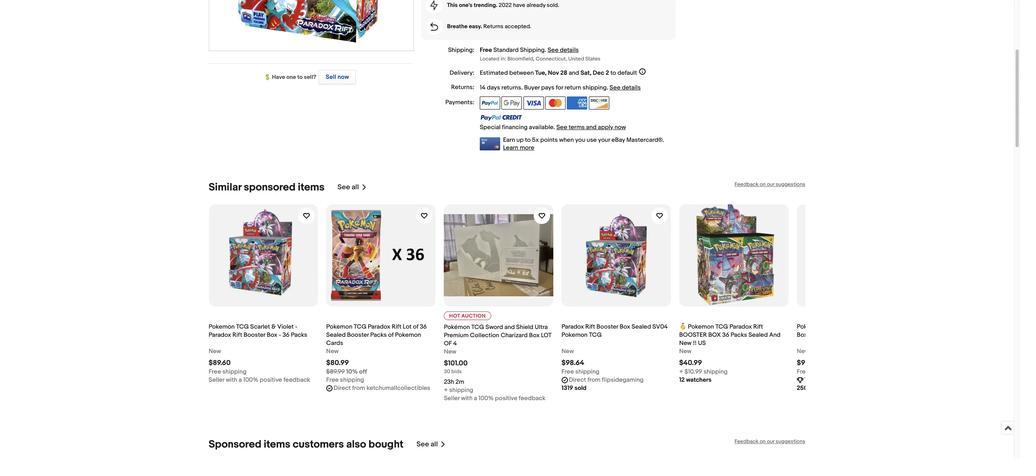 Task type: locate. For each thing, give the bounding box(es) containing it.
all for similar sponsored items
[[352, 183, 359, 191]]

1 vertical spatial see all link
[[417, 438, 446, 451]]

0 vertical spatial and
[[569, 69, 580, 77]]

to inside earn up to 5x points when you use your ebay mastercard®. learn more
[[525, 136, 531, 144]]

sealed
[[632, 323, 652, 331], [327, 331, 346, 339], [749, 331, 768, 339], [809, 331, 829, 339]]

2 horizontal spatial and
[[587, 123, 597, 131]]

$40.99 text field
[[680, 359, 703, 367]]

2 our from the top
[[767, 438, 775, 445]]

sv04 up new $98.99 free shipping
[[830, 331, 846, 339]]

items
[[298, 181, 325, 194], [264, 438, 291, 451]]

hot
[[450, 313, 460, 319]]

0 horizontal spatial see all
[[338, 183, 359, 191]]

1 feedback from the top
[[735, 181, 759, 188]]

1 horizontal spatial a
[[474, 394, 477, 402]]

tcg inside the paradox rift booster box sealed sv04 pokemon tcg
[[589, 331, 602, 339]]

2022
[[499, 2, 512, 9]]

0 horizontal spatial 36
[[283, 331, 290, 339]]

sealed inside 🥇 pokemon tcg paradox rift booster box 36 packs sealed and new !! us new $40.99 + $10.99 shipping 12 watchers
[[749, 331, 768, 339]]

seller down $89.60
[[209, 376, 225, 384]]

sold
[[575, 384, 587, 392], [810, 384, 822, 392]]

shipping down $98.64 text field
[[576, 368, 600, 376]]

new up $98.64
[[562, 347, 574, 355]]

1 horizontal spatial to
[[525, 136, 531, 144]]

1 horizontal spatial sold
[[810, 384, 822, 392]]

sell now
[[326, 73, 349, 81]]

36
[[420, 323, 427, 331], [283, 331, 290, 339], [723, 331, 730, 339]]

pokemon up new $98.99 free shipping
[[797, 323, 823, 331]]

paradox rift booster box sealed sv04 pokemon tcg
[[562, 323, 668, 339]]

14
[[480, 84, 486, 91]]

New text field
[[209, 347, 221, 356], [327, 347, 339, 356]]

suggestions
[[776, 181, 806, 188], [776, 438, 806, 445]]

on for sponsored items customers also bought
[[760, 438, 766, 445]]

1 free shipping text field from the left
[[209, 368, 247, 376]]

1 horizontal spatial +
[[680, 368, 684, 376]]

1 on from the top
[[760, 181, 766, 188]]

0 horizontal spatial -
[[279, 331, 281, 339]]

one
[[287, 74, 296, 81]]

to right the 2
[[611, 69, 617, 77]]

$80.99 text field
[[327, 359, 349, 367]]

2 feedback from the top
[[735, 438, 759, 445]]

direct from flipsidegaming
[[569, 376, 644, 384]]

lot
[[403, 323, 412, 331]]

1 horizontal spatial direct
[[569, 376, 587, 384]]

and right 28
[[569, 69, 580, 77]]

0 vertical spatial details
[[560, 46, 579, 54]]

box inside hot auction pokémon tcg sword and shield ultra premium collection charizard box lot of 4 new $101.00 30 bids 23h 2m + shipping seller with a 100% positive feedback
[[529, 331, 540, 339]]

from
[[588, 376, 601, 384], [352, 384, 365, 392]]

0 horizontal spatial see details link
[[548, 46, 579, 54]]

details up united
[[560, 46, 579, 54]]

direct up 1319 sold
[[569, 376, 587, 384]]

new text field for $89.60
[[209, 347, 221, 356]]

ultra
[[535, 323, 548, 331]]

see details link down default
[[610, 84, 641, 91]]

1 vertical spatial positive
[[495, 394, 518, 402]]

with details__icon image left this
[[431, 0, 438, 10]]

master card image
[[546, 96, 566, 109]]

new text field down cards
[[327, 347, 339, 356]]

details inside free standard shipping . see details located in: bloomfield, connecticut, united states
[[560, 46, 579, 54]]

1 horizontal spatial sv04
[[830, 331, 846, 339]]

1 horizontal spatial and
[[569, 69, 580, 77]]

0 vertical spatial feedback
[[284, 376, 310, 384]]

new inside hot auction pokémon tcg sword and shield ultra premium collection charizard box lot of 4 new $101.00 30 bids 23h 2m + shipping seller with a 100% positive feedback
[[444, 348, 457, 356]]

suggestions for similar sponsored items
[[776, 181, 806, 188]]

0 vertical spatial positive
[[260, 376, 282, 384]]

0 vertical spatial our
[[767, 181, 775, 188]]

with details__icon image
[[431, 0, 438, 10], [430, 23, 438, 31]]

pokemon
[[209, 323, 235, 331], [327, 323, 353, 331], [688, 323, 715, 331], [797, 323, 823, 331], [395, 331, 421, 339], [562, 331, 588, 339]]

3 packs from the left
[[731, 331, 748, 339]]

see terms and apply now link
[[557, 123, 626, 131]]

learn more link
[[503, 144, 535, 152]]

free shipping text field down $98.64 text field
[[562, 368, 600, 376]]

2 feedback on our suggestions link from the top
[[735, 438, 806, 445]]

violet
[[277, 323, 294, 331]]

paradox inside 🥇 pokemon tcg paradox rift booster box 36 packs sealed and new !! us new $40.99 + $10.99 shipping 12 watchers
[[730, 323, 753, 331]]

new text field down of
[[444, 348, 457, 356]]

feedback on our suggestions link for sponsored items customers also bought
[[735, 438, 806, 445]]

2 free shipping text field from the left
[[562, 368, 600, 376]]

new up the $40.99 text box
[[680, 347, 692, 355]]

pokemon up booster
[[688, 323, 715, 331]]

0 vertical spatial with
[[226, 376, 237, 384]]

0 vertical spatial all
[[352, 183, 359, 191]]

pokemon up $89.60
[[209, 323, 235, 331]]

0 horizontal spatial see all link
[[338, 181, 367, 194]]

12
[[680, 376, 685, 384]]

mastercard®.
[[627, 136, 665, 144]]

1 vertical spatial and
[[587, 123, 597, 131]]

0 horizontal spatial 100%
[[243, 376, 259, 384]]

$89.60 text field
[[209, 359, 231, 367]]

Seller with a 100% positive feedback text field
[[209, 376, 310, 384], [444, 394, 546, 403]]

. down the 2
[[607, 84, 609, 91]]

tcg
[[236, 323, 249, 331], [354, 323, 367, 331], [716, 323, 729, 331], [825, 323, 838, 331], [472, 323, 484, 331], [589, 331, 602, 339]]

2 vertical spatial and
[[505, 323, 515, 331]]

$89.99
[[327, 368, 345, 376]]

from down off
[[352, 384, 365, 392]]

details down default
[[622, 84, 641, 91]]

0 horizontal spatial and
[[505, 323, 515, 331]]

booster inside the paradox rift booster box sealed sv04 pokemon tcg
[[597, 323, 619, 331]]

+ inside 🥇 pokemon tcg paradox rift booster box 36 packs sealed and new !! us new $40.99 + $10.99 shipping 12 watchers
[[680, 368, 684, 376]]

now
[[338, 73, 349, 81], [615, 123, 626, 131]]

feedback
[[735, 181, 759, 188], [735, 438, 759, 445]]

1 vertical spatial with details__icon image
[[430, 23, 438, 31]]

0 horizontal spatial .
[[522, 84, 523, 91]]

new inside pokemon tcg paradox rift lot of 36 sealed booster packs of pokemon cards new $80.99 $89.99 10% off free shipping
[[327, 347, 339, 355]]

0 horizontal spatial from
[[352, 384, 365, 392]]

shipping up rated
[[811, 368, 835, 376]]

direct inside text field
[[569, 376, 587, 384]]

1 suggestions from the top
[[776, 181, 806, 188]]

1 horizontal spatial seller
[[444, 394, 460, 402]]

1 vertical spatial on
[[760, 438, 766, 445]]

2 packs from the left
[[371, 331, 387, 339]]

1 vertical spatial 100%
[[479, 394, 494, 402]]

+ shipping text field
[[444, 386, 474, 394]]

1 vertical spatial feedback
[[519, 394, 546, 402]]

box inside the paradox rift booster box sealed sv04 pokemon tcg
[[620, 323, 631, 331]]

1 horizontal spatial 100%
[[479, 394, 494, 402]]

1 horizontal spatial all
[[431, 440, 438, 449]]

2 feedback on our suggestions from the top
[[735, 438, 806, 445]]

0 horizontal spatial all
[[352, 183, 359, 191]]

0 horizontal spatial seller with a 100% positive feedback text field
[[209, 376, 310, 384]]

1 horizontal spatial now
[[615, 123, 626, 131]]

sv04
[[653, 323, 668, 331], [830, 331, 846, 339]]

booster inside pokemon tcg scarlet & violet - paradox rift booster box - 36 packs
[[244, 331, 266, 339]]

1 horizontal spatial feedback
[[519, 394, 546, 402]]

discover image
[[589, 96, 610, 109]]

0 vertical spatial on
[[760, 181, 766, 188]]

1 packs from the left
[[291, 331, 308, 339]]

with details__icon image for this
[[431, 0, 438, 10]]

now up ebay
[[615, 123, 626, 131]]

sealed inside the paradox rift booster box sealed sv04 pokemon tcg
[[632, 323, 652, 331]]

free down '$98.99'
[[797, 368, 810, 376]]

250 sold
[[797, 384, 822, 392]]

0 horizontal spatial feedback
[[284, 376, 310, 384]]

shipping down 2m
[[450, 386, 474, 394]]

2 horizontal spatial to
[[611, 69, 617, 77]]

new down of
[[444, 348, 457, 356]]

with inside new $89.60 free shipping seller with a 100% positive feedback
[[226, 376, 237, 384]]

free inside new $89.60 free shipping seller with a 100% positive feedback
[[209, 368, 221, 376]]

sealed inside pokemon tcg paradox rift lot of 36 sealed booster packs of pokemon cards new $80.99 $89.99 10% off free shipping
[[327, 331, 346, 339]]

1 vertical spatial a
[[474, 394, 477, 402]]

new text field up '$98.99'
[[797, 347, 810, 356]]

sponsored items customers also bought
[[209, 438, 404, 451]]

ebay mastercard image
[[480, 137, 501, 150]]

36 right lot
[[420, 323, 427, 331]]

1 feedback on our suggestions from the top
[[735, 181, 806, 188]]

2 sold from the left
[[810, 384, 822, 392]]

have
[[513, 2, 526, 9]]

hot auction pokémon tcg sword and shield ultra premium collection charizard box lot of 4 new $101.00 30 bids 23h 2m + shipping seller with a 100% positive feedback
[[444, 313, 552, 402]]

new text field up $89.60
[[209, 347, 221, 356]]

. inside free standard shipping . see details located in: bloomfield, connecticut, united states
[[545, 46, 547, 54]]

0 vertical spatial a
[[239, 376, 242, 384]]

booster inside the pokemon tcg paradox rift booster box sealed sv04
[[874, 323, 896, 331]]

paradox
[[368, 323, 391, 331], [562, 323, 584, 331], [730, 323, 753, 331], [839, 323, 862, 331], [209, 331, 231, 339]]

1 vertical spatial all
[[431, 440, 438, 449]]

1 our from the top
[[767, 181, 775, 188]]

rift inside pokemon tcg scarlet & violet - paradox rift booster box - 36 packs
[[233, 331, 242, 339]]

+ down 23h
[[444, 386, 448, 394]]

paradox inside the pokemon tcg paradox rift booster box sealed sv04
[[839, 323, 862, 331]]

Free shipping text field
[[797, 368, 835, 376], [327, 376, 364, 384]]

1 horizontal spatial 36
[[420, 323, 427, 331]]

see details link up connecticut,
[[548, 46, 579, 54]]

tcg inside hot auction pokémon tcg sword and shield ultra premium collection charizard box lot of 4 new $101.00 30 bids 23h 2m + shipping seller with a 100% positive feedback
[[472, 323, 484, 331]]

0 horizontal spatial with
[[226, 376, 237, 384]]

bought
[[369, 438, 404, 451]]

0 vertical spatial see all
[[338, 183, 359, 191]]

10%
[[346, 368, 358, 376]]

free down $89.99
[[327, 376, 339, 384]]

shipping up watchers at the right of the page
[[704, 368, 728, 376]]

with down 2m
[[461, 394, 473, 402]]

shipping down 10%
[[340, 376, 364, 384]]

1 horizontal spatial see all
[[417, 440, 438, 449]]

to left 5x on the top right
[[525, 136, 531, 144]]

$98.99
[[797, 359, 820, 367]]

0 vertical spatial -
[[295, 323, 298, 331]]

1 vertical spatial from
[[352, 384, 365, 392]]

with inside hot auction pokémon tcg sword and shield ultra premium collection charizard box lot of 4 new $101.00 30 bids 23h 2m + shipping seller with a 100% positive feedback
[[461, 394, 473, 402]]

and for terms
[[587, 123, 597, 131]]

and up the use
[[587, 123, 597, 131]]

booster
[[597, 323, 619, 331], [874, 323, 896, 331], [244, 331, 266, 339], [347, 331, 369, 339]]

1 vertical spatial now
[[615, 123, 626, 131]]

1 horizontal spatial from
[[588, 376, 601, 384]]

pokemon inside the paradox rift booster box sealed sv04 pokemon tcg
[[562, 331, 588, 339]]

shipping
[[583, 84, 607, 91], [223, 368, 247, 376], [576, 368, 600, 376], [704, 368, 728, 376], [811, 368, 835, 376], [340, 376, 364, 384], [450, 386, 474, 394]]

0 vertical spatial see all link
[[338, 181, 367, 194]]

see inside free standard shipping . see details located in: bloomfield, connecticut, united states
[[548, 46, 559, 54]]

1 feedback on our suggestions link from the top
[[735, 181, 806, 188]]

1 horizontal spatial see all link
[[417, 438, 446, 451]]

0 horizontal spatial free shipping text field
[[209, 368, 247, 376]]

to for earn up to 5x points when you use your ebay mastercard®. learn more
[[525, 136, 531, 144]]

us
[[699, 339, 706, 347]]

1 vertical spatial of
[[388, 331, 394, 339]]

0 vertical spatial sv04
[[653, 323, 668, 331]]

from for flipsidegaming
[[588, 376, 601, 384]]

feedback on our suggestions
[[735, 181, 806, 188], [735, 438, 806, 445]]

see all link for sponsored items customers also bought
[[417, 438, 446, 451]]

paradox inside pokemon tcg paradox rift lot of 36 sealed booster packs of pokemon cards new $80.99 $89.99 10% off free shipping
[[368, 323, 391, 331]]

from down the new $98.64 free shipping
[[588, 376, 601, 384]]

sell now link
[[317, 70, 356, 84]]

days
[[487, 84, 500, 91]]

sold inside "1319 sold" text box
[[575, 384, 587, 392]]

direct down previous price $89.99 10% off text box
[[334, 384, 351, 392]]

free down $89.60
[[209, 368, 221, 376]]

1 horizontal spatial positive
[[495, 394, 518, 402]]

positive inside hot auction pokémon tcg sword and shield ultra premium collection charizard box lot of 4 new $101.00 30 bids 23h 2m + shipping seller with a 100% positive feedback
[[495, 394, 518, 402]]

30 bids text field
[[444, 368, 462, 375]]

free shipping text field for $98.64
[[562, 368, 600, 376]]

free shipping text field down $89.60 text box
[[209, 368, 247, 376]]

0 vertical spatial with details__icon image
[[431, 0, 438, 10]]

pokemon tcg paradox rift booster box sealed sv04
[[797, 323, 896, 339]]

our
[[767, 181, 775, 188], [767, 438, 775, 445]]

.
[[545, 46, 547, 54], [522, 84, 523, 91], [607, 84, 609, 91]]

1 vertical spatial see details link
[[610, 84, 641, 91]]

free inside the new $98.64 free shipping
[[562, 368, 574, 376]]

new inside the new $98.64 free shipping
[[562, 347, 574, 355]]

$10.99
[[685, 368, 703, 376]]

of
[[413, 323, 419, 331], [388, 331, 394, 339]]

2 suggestions from the top
[[776, 438, 806, 445]]

estimated
[[480, 69, 508, 77]]

36 right box
[[723, 331, 730, 339]]

0 vertical spatial seller
[[209, 376, 225, 384]]

free inside pokemon tcg paradox rift lot of 36 sealed booster packs of pokemon cards new $80.99 $89.99 10% off free shipping
[[327, 376, 339, 384]]

on for similar sponsored items
[[760, 181, 766, 188]]

2 new text field from the left
[[327, 347, 339, 356]]

1 horizontal spatial packs
[[371, 331, 387, 339]]

See all text field
[[417, 440, 438, 449]]

0 horizontal spatial new text field
[[209, 347, 221, 356]]

free up the located
[[480, 46, 492, 54]]

sold right 1319
[[575, 384, 587, 392]]

new up '$98.99'
[[797, 347, 810, 355]]

pokemon up the new $98.64 free shipping
[[562, 331, 588, 339]]

0 vertical spatial suggestions
[[776, 181, 806, 188]]

see all link
[[338, 181, 367, 194], [417, 438, 446, 451]]

nov
[[548, 69, 559, 77]]

pokemon up cards
[[327, 323, 353, 331]]

packs inside pokemon tcg paradox rift lot of 36 sealed booster packs of pokemon cards new $80.99 $89.99 10% off free shipping
[[371, 331, 387, 339]]

0 horizontal spatial details
[[560, 46, 579, 54]]

free standard shipping . see details located in: bloomfield, connecticut, united states
[[480, 46, 601, 62]]

and up charizard
[[505, 323, 515, 331]]

feedback inside hot auction pokémon tcg sword and shield ultra premium collection charizard box lot of 4 new $101.00 30 bids 23h 2m + shipping seller with a 100% positive feedback
[[519, 394, 546, 402]]

1 horizontal spatial new text field
[[327, 347, 339, 356]]

free shipping text field down '$98.99'
[[797, 368, 835, 376]]

with details__icon image left breathe
[[430, 23, 438, 31]]

bloomfield,
[[508, 55, 535, 62]]

sell
[[326, 73, 336, 81]]

1 vertical spatial feedback on our suggestions
[[735, 438, 806, 445]]

free inside new $98.99 free shipping
[[797, 368, 810, 376]]

visa image
[[524, 96, 544, 109]]

1 vertical spatial with
[[461, 394, 473, 402]]

sv04 left 🥇
[[653, 323, 668, 331]]

from inside 'text box'
[[352, 384, 365, 392]]

0 vertical spatial seller with a 100% positive feedback text field
[[209, 376, 310, 384]]

sold inside 250 sold text field
[[810, 384, 822, 392]]

positive
[[260, 376, 282, 384], [495, 394, 518, 402]]

free down $98.64 text field
[[562, 368, 574, 376]]

1 horizontal spatial .
[[545, 46, 547, 54]]

shipping inside new $89.60 free shipping seller with a 100% positive feedback
[[223, 368, 247, 376]]

now right sell
[[338, 73, 349, 81]]

pokemon down lot
[[395, 331, 421, 339]]

see
[[548, 46, 559, 54], [610, 84, 621, 91], [557, 123, 568, 131], [338, 183, 350, 191], [417, 440, 429, 449]]

1 horizontal spatial seller with a 100% positive feedback text field
[[444, 394, 546, 403]]

23h 2m text field
[[444, 378, 465, 386]]

36 down the violet
[[283, 331, 290, 339]]

250
[[797, 384, 808, 392]]

direct inside 'text box'
[[334, 384, 351, 392]]

new down cards
[[327, 347, 339, 355]]

points
[[541, 136, 558, 144]]

shipping down $89.60 text box
[[223, 368, 247, 376]]

- down the violet
[[279, 331, 281, 339]]

from inside text field
[[588, 376, 601, 384]]

36 inside 🥇 pokemon tcg paradox rift booster box 36 packs sealed and new !! us new $40.99 + $10.99 shipping 12 watchers
[[723, 331, 730, 339]]

box
[[709, 331, 721, 339]]

1 vertical spatial seller
[[444, 394, 460, 402]]

with down $89.60 text box
[[226, 376, 237, 384]]

feedback on our suggestions for sponsored items customers also bought
[[735, 438, 806, 445]]

free shipping text field down 10%
[[327, 376, 364, 384]]

250 sold text field
[[797, 384, 822, 392]]

new up $89.60
[[209, 347, 221, 355]]

watchers
[[687, 376, 712, 384]]

bids
[[452, 368, 462, 375]]

+ up 12
[[680, 368, 684, 376]]

2 on from the top
[[760, 438, 766, 445]]

0 horizontal spatial items
[[264, 438, 291, 451]]

4
[[453, 340, 457, 347]]

+ inside hot auction pokémon tcg sword and shield ultra premium collection charizard box lot of 4 new $101.00 30 bids 23h 2m + shipping seller with a 100% positive feedback
[[444, 386, 448, 394]]

free for $98.99
[[797, 368, 810, 376]]

seller down 23h 2m text field
[[444, 394, 460, 402]]

0 horizontal spatial positive
[[260, 376, 282, 384]]

from for ketchumallcollectibles
[[352, 384, 365, 392]]

1 horizontal spatial items
[[298, 181, 325, 194]]

1 horizontal spatial of
[[413, 323, 419, 331]]

1 vertical spatial direct
[[334, 384, 351, 392]]

and inside hot auction pokémon tcg sword and shield ultra premium collection charizard box lot of 4 new $101.00 30 bids 23h 2m + shipping seller with a 100% positive feedback
[[505, 323, 515, 331]]

ketchumallcollectibles
[[367, 384, 431, 392]]

on
[[760, 181, 766, 188], [760, 438, 766, 445]]

states
[[586, 55, 601, 62]]

New text field
[[562, 347, 574, 356], [680, 347, 692, 356], [797, 347, 810, 356], [444, 348, 457, 356]]

0 horizontal spatial of
[[388, 331, 394, 339]]

box inside pokemon tcg scarlet & violet - paradox rift booster box - 36 packs
[[267, 331, 278, 339]]

to right one
[[298, 74, 303, 81]]

. for shipping
[[545, 46, 547, 54]]

new text field for $98.99
[[797, 347, 810, 356]]

1 vertical spatial details
[[622, 84, 641, 91]]

with
[[226, 376, 237, 384], [461, 394, 473, 402]]

- right the violet
[[295, 323, 298, 331]]

box
[[620, 323, 631, 331], [267, 331, 278, 339], [797, 331, 808, 339], [529, 331, 540, 339]]

0 horizontal spatial packs
[[291, 331, 308, 339]]

1 vertical spatial suggestions
[[776, 438, 806, 445]]

1 new text field from the left
[[209, 347, 221, 356]]

. up connecticut,
[[545, 46, 547, 54]]

0 horizontal spatial seller
[[209, 376, 225, 384]]

our for sponsored items customers also bought
[[767, 438, 775, 445]]

similar sponsored items
[[209, 181, 325, 194]]

off
[[359, 368, 367, 376]]

all for sponsored items customers also bought
[[431, 440, 438, 449]]

new text field up $40.99
[[680, 347, 692, 356]]

pokemon tcg paradox rift booster box 36 packs sealed new - picture 1 of 1 image
[[237, 0, 386, 50]]

free for $98.64
[[562, 368, 574, 376]]

0 horizontal spatial sv04
[[653, 323, 668, 331]]

1 sold from the left
[[575, 384, 587, 392]]

sold for $98.64
[[575, 384, 587, 392]]

0 vertical spatial see details link
[[548, 46, 579, 54]]

tcg inside pokemon tcg paradox rift lot of 36 sealed booster packs of pokemon cards new $80.99 $89.99 10% off free shipping
[[354, 323, 367, 331]]

$101.00
[[444, 359, 468, 367]]

new text field for $80.99
[[327, 347, 339, 356]]

sold for $98.99
[[810, 384, 822, 392]]

0 horizontal spatial to
[[298, 74, 303, 81]]

. left buyer at top right
[[522, 84, 523, 91]]

0 vertical spatial direct
[[569, 376, 587, 384]]

booster inside pokemon tcg paradox rift lot of 36 sealed booster packs of pokemon cards new $80.99 $89.99 10% off free shipping
[[347, 331, 369, 339]]

free for $89.60
[[209, 368, 221, 376]]

23h
[[444, 378, 454, 386]]

google pay image
[[502, 96, 522, 109]]

0 vertical spatial 100%
[[243, 376, 259, 384]]

+
[[680, 368, 684, 376], [444, 386, 448, 394]]

when
[[560, 136, 574, 144]]

Free shipping text field
[[209, 368, 247, 376], [562, 368, 600, 376]]

new text field up $98.64
[[562, 347, 574, 356]]

0 vertical spatial of
[[413, 323, 419, 331]]

free
[[480, 46, 492, 54], [209, 368, 221, 376], [562, 368, 574, 376], [797, 368, 810, 376], [327, 376, 339, 384]]

1 vertical spatial feedback on our suggestions link
[[735, 438, 806, 445]]

1 horizontal spatial with
[[461, 394, 473, 402]]

sold down top
[[810, 384, 822, 392]]



Task type: describe. For each thing, give the bounding box(es) containing it.
returns:
[[451, 83, 475, 91]]

of
[[444, 340, 452, 347]]

dec
[[593, 69, 605, 77]]

a inside new $89.60 free shipping seller with a 100% positive feedback
[[239, 376, 242, 384]]

feedback for sponsored items customers also bought
[[735, 438, 759, 445]]

box inside the pokemon tcg paradox rift booster box sealed sv04
[[797, 331, 808, 339]]

new text field for $98.64
[[562, 347, 574, 356]]

feedback inside new $89.60 free shipping seller with a 100% positive feedback
[[284, 376, 310, 384]]

rated
[[816, 376, 833, 384]]

default
[[618, 69, 637, 77]]

5x
[[532, 136, 539, 144]]

sat,
[[581, 69, 592, 77]]

0 vertical spatial now
[[338, 73, 349, 81]]

similar
[[209, 181, 242, 194]]

36 inside pokemon tcg scarlet & violet - paradox rift booster box - 36 packs
[[283, 331, 290, 339]]

more
[[520, 144, 535, 152]]

previous price $89.99 10% off text field
[[327, 368, 367, 376]]

up
[[517, 136, 524, 144]]

tue,
[[536, 69, 547, 77]]

1319 sold text field
[[562, 384, 587, 392]]

1 vertical spatial items
[[264, 438, 291, 451]]

new text field for $40.99
[[680, 347, 692, 356]]

use
[[587, 136, 597, 144]]

shield
[[517, 323, 534, 331]]

shipping down 'dec'
[[583, 84, 607, 91]]

plus
[[834, 376, 846, 384]]

12 watchers text field
[[680, 376, 712, 384]]

in:
[[501, 55, 507, 62]]

american express image
[[567, 96, 588, 109]]

!!
[[693, 339, 697, 347]]

100% inside new $89.60 free shipping seller with a 100% positive feedback
[[243, 376, 259, 384]]

direct from ketchumallcollectibles
[[334, 384, 431, 392]]

with details__icon image for breathe
[[430, 23, 438, 31]]

customers
[[293, 438, 344, 451]]

sv04 inside the paradox rift booster box sealed sv04 pokemon tcg
[[653, 323, 668, 331]]

feedback on our suggestions link for similar sponsored items
[[735, 181, 806, 188]]

you
[[576, 136, 586, 144]]

See all text field
[[338, 183, 359, 191]]

1 vertical spatial -
[[279, 331, 281, 339]]

+ $10.99 shipping text field
[[680, 368, 728, 376]]

booster
[[680, 331, 708, 339]]

sword
[[486, 323, 503, 331]]

between
[[510, 69, 534, 77]]

lot
[[541, 331, 552, 339]]

sponsored
[[244, 181, 296, 194]]

have one to sell?
[[272, 74, 317, 81]]

your
[[599, 136, 611, 144]]

terms
[[569, 123, 585, 131]]

top
[[805, 376, 815, 384]]

already
[[527, 2, 546, 9]]

and for 28
[[569, 69, 580, 77]]

rift inside 🥇 pokemon tcg paradox rift booster box 36 packs sealed and new !! us new $40.99 + $10.99 shipping 12 watchers
[[754, 323, 764, 331]]

this
[[447, 2, 458, 9]]

new $98.64 free shipping
[[562, 347, 600, 376]]

seller inside new $89.60 free shipping seller with a 100% positive feedback
[[209, 376, 225, 384]]

scarlet
[[250, 323, 270, 331]]

apply
[[598, 123, 614, 131]]

$98.64
[[562, 359, 585, 367]]

free inside free standard shipping . see details located in: bloomfield, connecticut, united states
[[480, 46, 492, 54]]

$80.99
[[327, 359, 349, 367]]

special financing available. see terms and apply now
[[480, 123, 626, 131]]

payments:
[[446, 98, 475, 106]]

accepted.
[[505, 23, 532, 30]]

sv04 inside the pokemon tcg paradox rift booster box sealed sv04
[[830, 331, 846, 339]]

🥇 pokemon tcg paradox rift booster box 36 packs sealed and new !! us new $40.99 + $10.99 shipping 12 watchers
[[680, 323, 781, 384]]

shipping inside new $98.99 free shipping
[[811, 368, 835, 376]]

Top Rated Plus text field
[[805, 376, 846, 384]]

and for sword
[[505, 323, 515, 331]]

tcg inside pokemon tcg scarlet & violet - paradox rift booster box - 36 packs
[[236, 323, 249, 331]]

100% inside hot auction pokémon tcg sword and shield ultra premium collection charizard box lot of 4 new $101.00 30 bids 23h 2m + shipping seller with a 100% positive feedback
[[479, 394, 494, 402]]

tcg inside the pokemon tcg paradox rift booster box sealed sv04
[[825, 323, 838, 331]]

0 horizontal spatial free shipping text field
[[327, 376, 364, 384]]

new text field for $101.00
[[444, 348, 457, 356]]

this one's trending. 2022 have already sold.
[[447, 2, 560, 9]]

pokémon
[[444, 323, 470, 331]]

Direct from ketchumallcollectibles text field
[[334, 384, 431, 392]]

shipping inside 🥇 pokemon tcg paradox rift booster box 36 packs sealed and new !! us new $40.99 + $10.99 shipping 12 watchers
[[704, 368, 728, 376]]

flipsidegaming
[[602, 376, 644, 384]]

delivery:
[[450, 69, 475, 77]]

. for returns
[[522, 84, 523, 91]]

14 days returns . buyer pays for return shipping . see details
[[480, 84, 641, 91]]

cards
[[327, 339, 344, 347]]

new $98.99 free shipping
[[797, 347, 835, 376]]

free shipping text field for $89.60
[[209, 368, 247, 376]]

tcg inside 🥇 pokemon tcg paradox rift booster box 36 packs sealed and new !! us new $40.99 + $10.99 shipping 12 watchers
[[716, 323, 729, 331]]

2m
[[456, 378, 465, 386]]

36 inside pokemon tcg paradox rift lot of 36 sealed booster packs of pokemon cards new $80.99 $89.99 10% off free shipping
[[420, 323, 427, 331]]

direct for direct from flipsidegaming
[[569, 376, 587, 384]]

earn
[[503, 136, 515, 144]]

paradox inside pokemon tcg scarlet & violet - paradox rift booster box - 36 packs
[[209, 331, 231, 339]]

$40.99
[[680, 359, 703, 367]]

$98.64 text field
[[562, 359, 585, 367]]

feedback on our suggestions for similar sponsored items
[[735, 181, 806, 188]]

see all link for similar sponsored items
[[338, 181, 367, 194]]

one's
[[459, 2, 473, 9]]

positive inside new $89.60 free shipping seller with a 100% positive feedback
[[260, 376, 282, 384]]

rift inside the paradox rift booster box sealed sv04 pokemon tcg
[[586, 323, 596, 331]]

direct for direct from ketchumallcollectibles
[[334, 384, 351, 392]]

Direct from flipsidegaming text field
[[569, 376, 644, 384]]

trending.
[[474, 2, 498, 9]]

1319
[[562, 384, 574, 392]]

rift inside pokemon tcg paradox rift lot of 36 sealed booster packs of pokemon cards new $80.99 $89.99 10% off free shipping
[[392, 323, 402, 331]]

breathe easy. returns accepted.
[[447, 23, 532, 30]]

ebay
[[612, 136, 625, 144]]

sealed inside the pokemon tcg paradox rift booster box sealed sv04
[[809, 331, 829, 339]]

new left !!
[[680, 339, 692, 347]]

shipping inside pokemon tcg paradox rift lot of 36 sealed booster packs of pokemon cards new $80.99 $89.99 10% off free shipping
[[340, 376, 364, 384]]

pokemon tcg paradox rift lot of 36 sealed booster packs of pokemon cards new $80.99 $89.99 10% off free shipping
[[327, 323, 427, 384]]

paypal credit image
[[480, 114, 523, 121]]

paypal image
[[480, 96, 501, 109]]

buyer
[[525, 84, 540, 91]]

returns
[[502, 84, 522, 91]]

earn up to 5x points when you use your ebay mastercard®. learn more
[[503, 136, 665, 152]]

paradox inside the paradox rift booster box sealed sv04 pokemon tcg
[[562, 323, 584, 331]]

shipping inside the new $98.64 free shipping
[[576, 368, 600, 376]]

suggestions for sponsored items customers also bought
[[776, 438, 806, 445]]

to for have one to sell?
[[298, 74, 303, 81]]

0 vertical spatial items
[[298, 181, 325, 194]]

packs inside pokemon tcg scarlet & violet - paradox rift booster box - 36 packs
[[291, 331, 308, 339]]

$98.99 text field
[[797, 359, 820, 367]]

located
[[480, 55, 500, 62]]

pays
[[542, 84, 555, 91]]

returns
[[484, 23, 504, 30]]

seller inside hot auction pokémon tcg sword and shield ultra premium collection charizard box lot of 4 new $101.00 30 bids 23h 2m + shipping seller with a 100% positive feedback
[[444, 394, 460, 402]]

charizard
[[501, 331, 528, 339]]

28
[[561, 69, 568, 77]]

1 horizontal spatial free shipping text field
[[797, 368, 835, 376]]

a inside hot auction pokémon tcg sword and shield ultra premium collection charizard box lot of 4 new $101.00 30 bids 23h 2m + shipping seller with a 100% positive feedback
[[474, 394, 477, 402]]

financing
[[502, 123, 528, 131]]

pokemon inside 🥇 pokemon tcg paradox rift booster box 36 packs sealed and new !! us new $40.99 + $10.99 shipping 12 watchers
[[688, 323, 715, 331]]

rift inside the pokemon tcg paradox rift booster box sealed sv04
[[863, 323, 873, 331]]

1 vertical spatial seller with a 100% positive feedback text field
[[444, 394, 546, 403]]

return
[[565, 84, 582, 91]]

shipping inside hot auction pokémon tcg sword and shield ultra premium collection charizard box lot of 4 new $101.00 30 bids 23h 2m + shipping seller with a 100% positive feedback
[[450, 386, 474, 394]]

see all for sponsored items customers also bought
[[417, 440, 438, 449]]

$101.00 text field
[[444, 359, 468, 367]]

feedback for similar sponsored items
[[735, 181, 759, 188]]

1319 sold
[[562, 384, 587, 392]]

collection
[[470, 331, 500, 339]]

also
[[347, 438, 366, 451]]

estimated between tue, nov 28 and sat, dec 2 to default
[[480, 69, 637, 77]]

new inside new $89.60 free shipping seller with a 100% positive feedback
[[209, 347, 221, 355]]

connecticut,
[[536, 55, 568, 62]]

1 horizontal spatial -
[[295, 323, 298, 331]]

packs inside 🥇 pokemon tcg paradox rift booster box 36 packs sealed and new !! us new $40.99 + $10.99 shipping 12 watchers
[[731, 331, 748, 339]]

top rated plus
[[805, 376, 846, 384]]

new $89.60 free shipping seller with a 100% positive feedback
[[209, 347, 310, 384]]

🥇
[[680, 323, 687, 331]]

new inside new $98.99 free shipping
[[797, 347, 810, 355]]

2 horizontal spatial .
[[607, 84, 609, 91]]

2
[[606, 69, 610, 77]]

pokemon inside pokemon tcg scarlet & violet - paradox rift booster box - 36 packs
[[209, 323, 235, 331]]

pokemon inside the pokemon tcg paradox rift booster box sealed sv04
[[797, 323, 823, 331]]

see all for similar sponsored items
[[338, 183, 359, 191]]

standard
[[494, 46, 519, 54]]

learn
[[503, 144, 519, 152]]

pokemon tcg scarlet & violet - paradox rift booster box - 36 packs
[[209, 323, 308, 339]]

dollar sign image
[[266, 74, 272, 81]]

our for similar sponsored items
[[767, 181, 775, 188]]

1 horizontal spatial details
[[622, 84, 641, 91]]

1 horizontal spatial see details link
[[610, 84, 641, 91]]



Task type: vqa. For each thing, say whether or not it's contained in the screenshot.
Gift Cards
no



